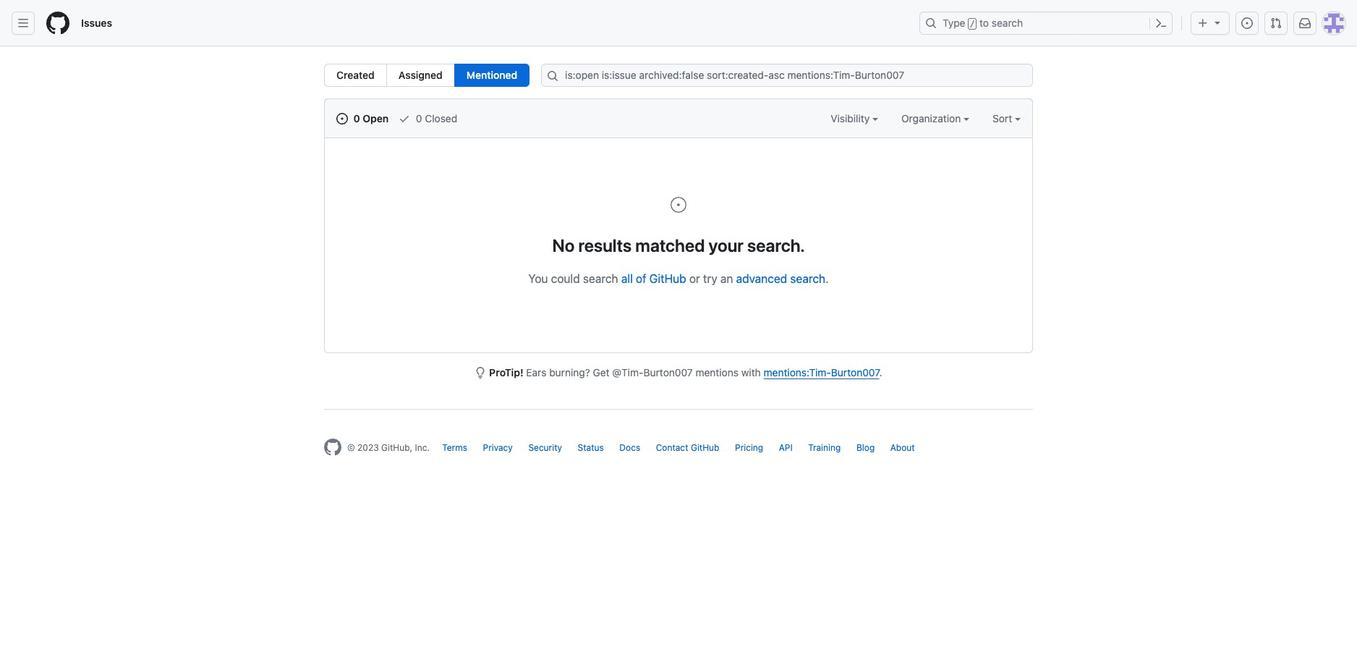 Task type: locate. For each thing, give the bounding box(es) containing it.
1 horizontal spatial .
[[880, 366, 883, 379]]

mentions:tim-burton007 link
[[764, 366, 880, 379]]

1 vertical spatial issue opened image
[[670, 196, 688, 213]]

0 right issue opened image
[[354, 112, 360, 124]]

1 0 from the left
[[354, 112, 360, 124]]

1 burton007 from the left
[[644, 366, 693, 379]]

search right to
[[992, 17, 1023, 29]]

closed
[[425, 112, 458, 124]]

github
[[650, 272, 687, 285], [691, 442, 720, 453]]

github right contact
[[691, 442, 720, 453]]

github right "of"
[[650, 272, 687, 285]]

©
[[347, 442, 355, 453]]

results
[[579, 235, 632, 255]]

© 2023 github, inc.
[[347, 442, 430, 453]]

search.
[[748, 235, 805, 255]]

assigned
[[399, 69, 443, 81]]

status
[[578, 442, 604, 453]]

search
[[992, 17, 1023, 29], [583, 272, 618, 285], [791, 272, 826, 285]]

type / to search
[[943, 17, 1023, 29]]

0 closed
[[413, 112, 458, 124]]

contact github link
[[656, 442, 720, 453]]

1 horizontal spatial burton007
[[831, 366, 880, 379]]

burton007
[[644, 366, 693, 379], [831, 366, 880, 379]]

0
[[354, 112, 360, 124], [416, 112, 422, 124]]

0 vertical spatial issue opened image
[[1242, 17, 1253, 29]]

an
[[721, 272, 733, 285]]

/
[[970, 19, 976, 29]]

status link
[[578, 442, 604, 453]]

0 horizontal spatial burton007
[[644, 366, 693, 379]]

training
[[809, 442, 841, 453]]

light bulb image
[[475, 367, 487, 379]]

github,
[[381, 442, 413, 453]]

issue opened image
[[1242, 17, 1253, 29], [670, 196, 688, 213]]

1 horizontal spatial github
[[691, 442, 720, 453]]

type
[[943, 17, 966, 29]]

all of github link
[[622, 272, 687, 285]]

terms
[[442, 442, 468, 453]]

pricing
[[735, 442, 764, 453]]

about
[[891, 442, 915, 453]]

issue opened image left git pull request image
[[1242, 17, 1253, 29]]

1 horizontal spatial 0
[[416, 112, 422, 124]]

issue opened image
[[337, 113, 348, 124]]

search left the all
[[583, 272, 618, 285]]

0 horizontal spatial 0
[[354, 112, 360, 124]]

burning?
[[549, 366, 590, 379]]

1 vertical spatial github
[[691, 442, 720, 453]]

advanced
[[736, 272, 788, 285]]

0 horizontal spatial github
[[650, 272, 687, 285]]

search down the search. on the top
[[791, 272, 826, 285]]

visibility button
[[831, 111, 879, 126]]

contact github
[[656, 442, 720, 453]]

0 vertical spatial .
[[826, 272, 829, 285]]

to
[[980, 17, 989, 29]]

0 right check icon
[[416, 112, 422, 124]]

ears
[[526, 366, 547, 379]]

try
[[703, 272, 718, 285]]

your
[[709, 235, 744, 255]]

0 horizontal spatial issue opened image
[[670, 196, 688, 213]]

homepage image
[[46, 12, 69, 35]]

protip!
[[489, 366, 524, 379]]

2 0 from the left
[[416, 112, 422, 124]]

visibility
[[831, 112, 873, 124]]

no results matched your search.
[[552, 235, 805, 255]]

2 burton007 from the left
[[831, 366, 880, 379]]

0 horizontal spatial .
[[826, 272, 829, 285]]

search image
[[547, 70, 559, 82]]

0 open
[[351, 112, 389, 124]]

issue opened image up no results matched your search.
[[670, 196, 688, 213]]

blog link
[[857, 442, 875, 453]]

security link
[[529, 442, 562, 453]]

1 vertical spatial .
[[880, 366, 883, 379]]

1 horizontal spatial issue opened image
[[1242, 17, 1253, 29]]

.
[[826, 272, 829, 285], [880, 366, 883, 379]]

contact
[[656, 442, 689, 453]]

docs link
[[620, 442, 641, 453]]

all
[[622, 272, 633, 285]]



Task type: describe. For each thing, give the bounding box(es) containing it.
homepage image
[[324, 439, 342, 456]]

command palette image
[[1156, 17, 1167, 29]]

0 for closed
[[416, 112, 422, 124]]

could
[[551, 272, 580, 285]]

or
[[690, 272, 700, 285]]

@tim-
[[613, 366, 644, 379]]

you could search all of github or try an advanced search .
[[529, 272, 829, 285]]

issues element
[[324, 64, 530, 87]]

mentioned
[[467, 69, 518, 81]]

triangle down image
[[1212, 17, 1224, 28]]

blog
[[857, 442, 875, 453]]

created
[[337, 69, 375, 81]]

organization button
[[902, 111, 970, 126]]

created link
[[324, 64, 387, 87]]

training link
[[809, 442, 841, 453]]

notifications image
[[1300, 17, 1311, 29]]

terms link
[[442, 442, 468, 453]]

about link
[[891, 442, 915, 453]]

0 horizontal spatial search
[[583, 272, 618, 285]]

get
[[593, 366, 610, 379]]

matched
[[636, 235, 705, 255]]

mentions:tim-
[[764, 366, 831, 379]]

you
[[529, 272, 548, 285]]

advanced search link
[[736, 272, 826, 285]]

pricing link
[[735, 442, 764, 453]]

2 horizontal spatial search
[[992, 17, 1023, 29]]

protip! ears burning? get @tim-burton007 mentions with mentions:tim-burton007 .
[[489, 366, 883, 379]]

mentioned link
[[454, 64, 530, 87]]

Issues search field
[[541, 64, 1033, 87]]

open
[[363, 112, 389, 124]]

0 open link
[[337, 111, 389, 126]]

1 horizontal spatial search
[[791, 272, 826, 285]]

privacy
[[483, 442, 513, 453]]

with
[[742, 366, 761, 379]]

0 vertical spatial github
[[650, 272, 687, 285]]

mentions
[[696, 366, 739, 379]]

sort
[[993, 112, 1013, 124]]

docs
[[620, 442, 641, 453]]

issues
[[81, 17, 112, 29]]

2023
[[358, 442, 379, 453]]

security
[[529, 442, 562, 453]]

sort button
[[993, 111, 1021, 126]]

inc.
[[415, 442, 430, 453]]

privacy link
[[483, 442, 513, 453]]

api link
[[779, 442, 793, 453]]

0 closed link
[[399, 111, 458, 126]]

no
[[552, 235, 575, 255]]

plus image
[[1198, 17, 1209, 29]]

api
[[779, 442, 793, 453]]

assigned link
[[386, 64, 455, 87]]

of
[[636, 272, 647, 285]]

check image
[[399, 113, 410, 124]]

0 for open
[[354, 112, 360, 124]]

git pull request image
[[1271, 17, 1282, 29]]

Search all issues text field
[[541, 64, 1033, 87]]

organization
[[902, 112, 964, 124]]



Task type: vqa. For each thing, say whether or not it's contained in the screenshot.
star icon
no



